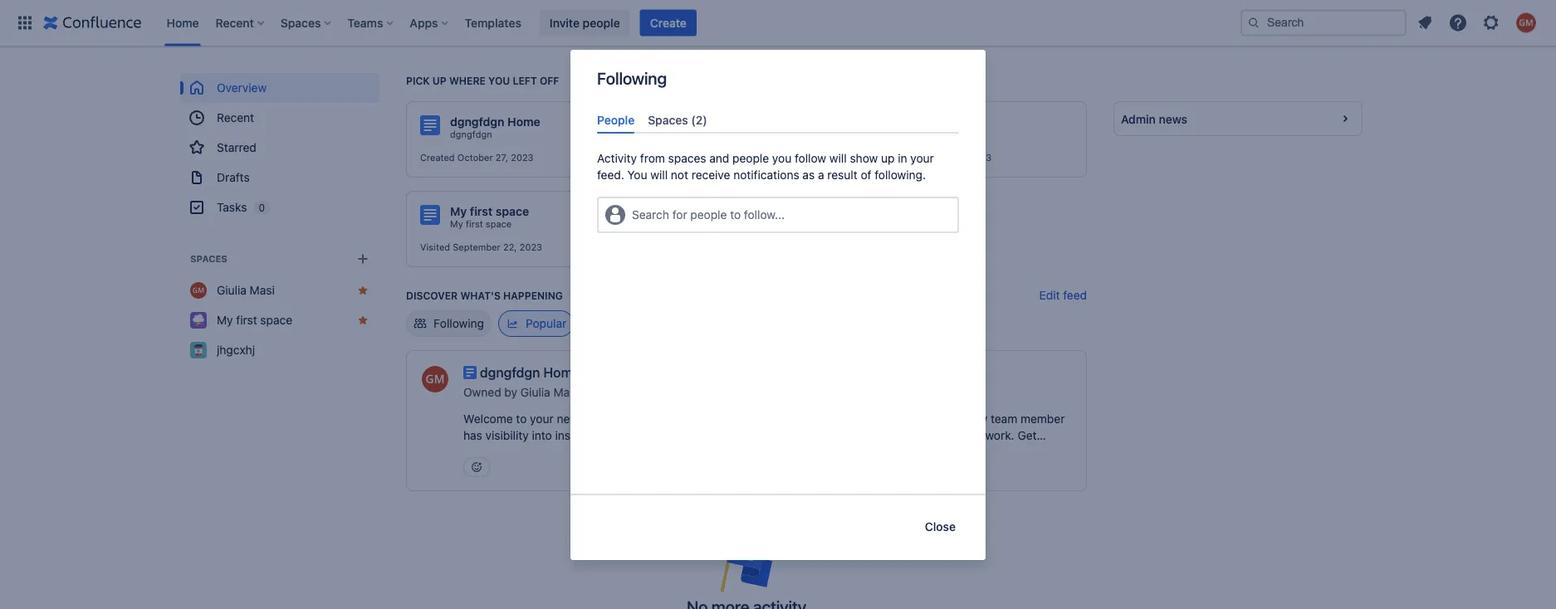 Task type: locate. For each thing, give the bounding box(es) containing it.
0 vertical spatial jhgcxhj link
[[913, 129, 944, 140]]

dgngfdgn
[[450, 115, 505, 129], [450, 129, 492, 140], [480, 365, 540, 381]]

1 vertical spatial following
[[434, 317, 484, 331]]

3 october from the left
[[916, 152, 951, 163]]

a
[[818, 168, 825, 182]]

in up following.
[[898, 152, 908, 165]]

2 vertical spatial home
[[544, 365, 580, 381]]

1 horizontal spatial following
[[597, 68, 667, 88]]

spaces up knowledge
[[621, 412, 660, 426]]

you left the "left"
[[489, 75, 510, 86]]

1 horizontal spatial team
[[991, 412, 1018, 426]]

0 horizontal spatial september
[[453, 242, 501, 253]]

edit feed button
[[1040, 287, 1087, 304]]

0 horizontal spatial home
[[167, 16, 199, 29]]

created october 27, 2023
[[420, 152, 534, 163]]

to left the do
[[901, 429, 911, 443]]

masi up edited october 19, 2023
[[709, 129, 729, 140]]

jhgcxhj link down giulia masi at left top
[[180, 336, 380, 366]]

22, down getting started in confluence giulia masi
[[740, 242, 753, 253]]

1 vertical spatial you
[[773, 152, 792, 165]]

unstar this space image for my first space
[[356, 314, 370, 327]]

2 unstar this space image from the top
[[356, 314, 370, 327]]

1 19, from the left
[[720, 152, 733, 163]]

following inside dialog
[[597, 68, 667, 88]]

october
[[458, 152, 493, 163], [682, 152, 718, 163], [916, 152, 951, 163]]

banner
[[0, 0, 1557, 47]]

0 vertical spatial people
[[583, 16, 620, 29]]

19, for jhgcxhj
[[954, 152, 967, 163]]

0 vertical spatial started
[[726, 205, 767, 218]]

october up following.
[[916, 152, 951, 163]]

your up following.
[[911, 152, 934, 165]]

member
[[1021, 412, 1065, 426]]

spaces inside "welcome to your new space! spaces help your team structure, organize, and share work, so every team member has visibility into institutional knowledge and access to the information they need to do their best work. get started with the basics start editing this page: 11 incomplete click the pencil icon ✏️ or e on your keyboard to edit and start typ"
[[621, 412, 660, 426]]

the down into
[[531, 446, 548, 459]]

2 team from the left
[[991, 412, 1018, 426]]

jhgcxhj up visited october 19, 2023
[[913, 129, 944, 140]]

created
[[420, 152, 455, 163]]

my first space
[[450, 205, 529, 218], [450, 219, 512, 230], [217, 314, 293, 327]]

people up notifications
[[733, 152, 769, 165]]

your
[[911, 152, 934, 165], [530, 412, 554, 426], [690, 412, 713, 426], [956, 446, 980, 459]]

activity from spaces and people you follow will show up in your feed. you will not receive notifications as a result of following.
[[597, 152, 934, 182]]

september down search for people to follow...
[[689, 242, 737, 253]]

0 vertical spatial giulia
[[682, 129, 706, 140]]

for
[[673, 208, 688, 222]]

recent
[[217, 111, 254, 125]]

settings icon image
[[1482, 13, 1502, 33]]

1 vertical spatial my first space link
[[180, 306, 380, 336]]

unstar this space image for giulia masi
[[356, 284, 370, 297]]

best
[[959, 429, 983, 443]]

tab list inside the following dialog
[[591, 106, 966, 134]]

started inside "welcome to your new space! spaces help your team structure, organize, and share work, so every team member has visibility into institutional knowledge and access to the information they need to do their best work. get started with the basics start editing this page: 11 incomplete click the pencil icon ✏️ or e on your keyboard to edit and start typ"
[[464, 446, 502, 459]]

1 horizontal spatial you
[[773, 152, 792, 165]]

group
[[180, 73, 380, 223]]

1 unstar this space image from the top
[[356, 284, 370, 297]]

september 22, 2023
[[689, 242, 779, 253]]

0 vertical spatial my first space link
[[450, 218, 512, 230]]

0 horizontal spatial team
[[716, 412, 743, 426]]

0 vertical spatial following
[[597, 68, 667, 88]]

edit
[[1040, 289, 1060, 302]]

1 vertical spatial up
[[881, 152, 895, 165]]

following down 'what's'
[[434, 317, 484, 331]]

2 horizontal spatial people
[[733, 152, 769, 165]]

1 october from the left
[[458, 152, 493, 163]]

2023 for edited october 19, 2023
[[736, 152, 758, 163]]

jhgcxhj link up visited october 19, 2023
[[913, 129, 944, 140]]

tab list
[[591, 106, 966, 134]]

masi down getting
[[709, 219, 729, 230]]

1 horizontal spatial overview
[[682, 115, 734, 129]]

team up access
[[716, 412, 743, 426]]

giulia masi link for started
[[682, 218, 729, 230]]

2023 for visited september 22, 2023
[[520, 242, 542, 253]]

to up visibility
[[516, 412, 527, 426]]

0 horizontal spatial in
[[770, 205, 780, 218]]

following.
[[875, 168, 926, 182]]

0 horizontal spatial october
[[458, 152, 493, 163]]

from
[[640, 152, 665, 165]]

1 horizontal spatial october
[[682, 152, 718, 163]]

dgngfdgn home up by
[[480, 365, 580, 381]]

drafts link
[[180, 163, 380, 193]]

information
[[780, 429, 841, 443]]

2023 for visited october 19, 2023
[[969, 152, 992, 163]]

22, up happening
[[503, 242, 517, 253]]

my first space link down giulia masi at left top
[[180, 306, 380, 336]]

do
[[915, 429, 928, 443]]

following dialog
[[571, 50, 986, 561]]

1 vertical spatial home
[[508, 115, 541, 129]]

to
[[730, 208, 741, 222], [516, 412, 527, 426], [746, 429, 756, 443], [901, 429, 911, 443], [1036, 446, 1046, 459]]

tab list containing people
[[591, 106, 966, 134]]

and
[[710, 152, 730, 165], [854, 412, 874, 426], [682, 429, 702, 443], [464, 462, 484, 476]]

0 horizontal spatial you
[[489, 75, 510, 86]]

starred
[[217, 141, 257, 155]]

masi
[[709, 129, 729, 140], [709, 219, 729, 230], [250, 284, 275, 297]]

0 vertical spatial visited
[[883, 152, 913, 163]]

0 vertical spatial overview
[[217, 81, 267, 95]]

tasks
[[217, 201, 247, 214]]

overview up edited october 19, 2023
[[682, 115, 734, 129]]

2 october from the left
[[682, 152, 718, 163]]

will down from on the top left of page
[[651, 168, 668, 182]]

1 vertical spatial people
[[733, 152, 769, 165]]

your down the best on the right bottom of the page
[[956, 446, 980, 459]]

search for people to follow...
[[632, 208, 785, 222]]

giulia masi link
[[682, 129, 729, 140], [682, 218, 729, 230], [180, 276, 380, 306]]

space
[[496, 205, 529, 218], [486, 219, 512, 230], [260, 314, 293, 327]]

in down notifications
[[770, 205, 780, 218]]

0 vertical spatial in
[[898, 152, 908, 165]]

create link
[[640, 10, 697, 36]]

my first space link up visited september 22, 2023 at the left of page
[[450, 218, 512, 230]]

1 vertical spatial dgngfdgn home
[[480, 365, 580, 381]]

and left start
[[464, 462, 484, 476]]

dgngfdgn home up 27,
[[450, 115, 541, 129]]

e
[[930, 446, 936, 459]]

2 september from the left
[[689, 242, 737, 253]]

1 horizontal spatial in
[[898, 152, 908, 165]]

september up 'what's'
[[453, 242, 501, 253]]

0 horizontal spatial people
[[583, 16, 620, 29]]

you inside activity from spaces and people you follow will show up in your feed. you will not receive notifications as a result of following.
[[773, 152, 792, 165]]

share
[[877, 412, 907, 426]]

:wave: image
[[652, 206, 672, 226], [652, 206, 672, 226]]

unstar this space image
[[356, 284, 370, 297], [356, 314, 370, 327]]

1 horizontal spatial my first space link
[[450, 218, 512, 230]]

october down dgngfdgn link
[[458, 152, 493, 163]]

people right invite
[[583, 16, 620, 29]]

edit feed
[[1040, 289, 1087, 302]]

2 vertical spatial people
[[691, 208, 727, 222]]

overview for overview
[[217, 81, 267, 95]]

get
[[1018, 429, 1037, 443]]

1 horizontal spatial jhgcxhj link
[[913, 129, 944, 140]]

overview up recent
[[217, 81, 267, 95]]

0 horizontal spatial 19,
[[720, 152, 733, 163]]

0 vertical spatial unstar this space image
[[356, 284, 370, 297]]

in inside activity from spaces and people you follow will show up in your feed. you will not receive notifications as a result of following.
[[898, 152, 908, 165]]

0 horizontal spatial up
[[433, 75, 447, 86]]

Search field
[[1241, 10, 1407, 36]]

page:
[[680, 446, 711, 459]]

1 horizontal spatial visited
[[883, 152, 913, 163]]

following
[[597, 68, 667, 88], [434, 317, 484, 331]]

0 vertical spatial up
[[433, 75, 447, 86]]

dgngfdgn home link
[[480, 365, 584, 381]]

and up receive
[[710, 152, 730, 165]]

unstar this space image inside my first space link
[[356, 314, 370, 327]]

the down 'information'
[[819, 446, 837, 459]]

2023
[[511, 152, 534, 163], [736, 152, 758, 163], [969, 152, 992, 163], [520, 242, 542, 253], [756, 242, 779, 253]]

visited up following.
[[883, 152, 913, 163]]

the
[[760, 429, 777, 443], [531, 446, 548, 459], [819, 446, 837, 459]]

1 vertical spatial visited
[[420, 242, 450, 253]]

1 horizontal spatial will
[[830, 152, 847, 165]]

1 vertical spatial started
[[464, 446, 502, 459]]

jhgcxhj
[[913, 129, 944, 140], [217, 344, 255, 357]]

the down structure,
[[760, 429, 777, 443]]

1 horizontal spatial up
[[881, 152, 895, 165]]

spaces inside tab list
[[648, 113, 688, 127]]

team up the work.
[[991, 412, 1018, 426]]

following up people
[[597, 68, 667, 88]]

0 horizontal spatial will
[[651, 168, 668, 182]]

19, for giulia masi
[[720, 152, 733, 163]]

started down has
[[464, 446, 502, 459]]

people
[[597, 113, 635, 127]]

to up incomplete
[[746, 429, 756, 443]]

visited for visited october 19, 2023
[[883, 152, 913, 163]]

follow
[[795, 152, 827, 165]]

home
[[167, 16, 199, 29], [508, 115, 541, 129], [544, 365, 580, 381]]

1 vertical spatial in
[[770, 205, 780, 218]]

0 horizontal spatial jhgcxhj link
[[180, 336, 380, 366]]

you up notifications
[[773, 152, 792, 165]]

0 vertical spatial home
[[167, 16, 199, 29]]

masi down 0
[[250, 284, 275, 297]]

your inside activity from spaces and people you follow will show up in your feed. you will not receive notifications as a result of following.
[[911, 152, 934, 165]]

create
[[650, 16, 687, 29]]

up inside activity from spaces and people you follow will show up in your feed. you will not receive notifications as a result of following.
[[881, 152, 895, 165]]

0 horizontal spatial jhgcxhj
[[217, 344, 255, 357]]

0 horizontal spatial overview
[[217, 81, 267, 95]]

to left follow...
[[730, 208, 741, 222]]

27,
[[496, 152, 508, 163]]

masi inside 'overview giulia masi'
[[709, 129, 729, 140]]

2 19, from the left
[[954, 152, 967, 163]]

started up september 22, 2023
[[726, 205, 767, 218]]

0 vertical spatial masi
[[709, 129, 729, 140]]

people right for
[[691, 208, 727, 222]]

work.
[[986, 429, 1015, 443]]

0 horizontal spatial visited
[[420, 242, 450, 253]]

0 vertical spatial will
[[830, 152, 847, 165]]

show
[[850, 152, 878, 165]]

work,
[[910, 412, 939, 426]]

in
[[898, 152, 908, 165], [770, 205, 780, 218]]

my first space link
[[450, 218, 512, 230], [180, 306, 380, 336]]

following button
[[406, 311, 492, 337]]

getting started in confluence giulia masi
[[682, 205, 847, 230]]

1 horizontal spatial 19,
[[954, 152, 967, 163]]

1 vertical spatial overview
[[682, 115, 734, 129]]

1 horizontal spatial started
[[726, 205, 767, 218]]

new
[[557, 412, 579, 426]]

0 horizontal spatial started
[[464, 446, 502, 459]]

spaces left the (2)
[[648, 113, 688, 127]]

1 vertical spatial giulia
[[682, 219, 706, 230]]

1 horizontal spatial the
[[760, 429, 777, 443]]

access
[[705, 429, 743, 443]]

organize,
[[802, 412, 851, 426]]

0 horizontal spatial my first space link
[[180, 306, 380, 336]]

october for created
[[458, 152, 493, 163]]

0 vertical spatial giulia masi link
[[682, 129, 729, 140]]

1 vertical spatial giulia masi link
[[682, 218, 729, 230]]

2 22, from the left
[[740, 242, 753, 253]]

1 horizontal spatial home
[[508, 115, 541, 129]]

starred link
[[180, 133, 380, 163]]

editing
[[618, 446, 655, 459]]

visited up discover
[[420, 242, 450, 253]]

confluence image
[[43, 13, 142, 33], [43, 13, 142, 33]]

up
[[433, 75, 447, 86], [881, 152, 895, 165]]

1 vertical spatial unstar this space image
[[356, 314, 370, 327]]

confluence
[[783, 205, 847, 218]]

overview
[[217, 81, 267, 95], [682, 115, 734, 129]]

0 vertical spatial you
[[489, 75, 510, 86]]

up up following.
[[881, 152, 895, 165]]

overview for overview giulia masi
[[682, 115, 734, 129]]

0 horizontal spatial following
[[434, 317, 484, 331]]

1 horizontal spatial september
[[689, 242, 737, 253]]

0 vertical spatial jhgcxhj
[[913, 129, 944, 140]]

you
[[489, 75, 510, 86], [773, 152, 792, 165]]

up right pick
[[433, 75, 447, 86]]

2 horizontal spatial october
[[916, 152, 951, 163]]

in inside getting started in confluence giulia masi
[[770, 205, 780, 218]]

dgngfdgn home
[[450, 115, 541, 129], [480, 365, 580, 381]]

•
[[582, 386, 587, 400]]

october for visited
[[916, 152, 951, 163]]

22,
[[503, 242, 517, 253], [740, 242, 753, 253]]

spaces up overview link at the top left
[[281, 16, 321, 29]]

spaces
[[281, 16, 321, 29], [648, 113, 688, 127], [190, 254, 227, 265], [621, 412, 660, 426]]

jhgcxhj down giulia masi at left top
[[217, 344, 255, 357]]

my
[[450, 205, 467, 218], [450, 219, 463, 230], [217, 314, 233, 327]]

will up result
[[830, 152, 847, 165]]

1 team from the left
[[716, 412, 743, 426]]

of
[[861, 168, 872, 182]]

1 horizontal spatial 22,
[[740, 242, 753, 253]]

1 vertical spatial masi
[[709, 219, 729, 230]]

october up receive
[[682, 152, 718, 163]]

0 horizontal spatial 22,
[[503, 242, 517, 253]]

overview giulia masi
[[682, 115, 734, 140]]

typ
[[515, 462, 532, 476]]

first
[[470, 205, 493, 218], [466, 219, 483, 230], [236, 314, 257, 327]]



Task type: describe. For each thing, give the bounding box(es) containing it.
knowledge
[[621, 429, 679, 443]]

search image
[[1248, 16, 1261, 29]]

1 horizontal spatial people
[[691, 208, 727, 222]]

global element
[[10, 0, 1238, 46]]

start
[[487, 462, 511, 476]]

happening
[[503, 290, 563, 302]]

welcome
[[464, 412, 513, 426]]

discover
[[406, 290, 458, 302]]

2 horizontal spatial the
[[819, 446, 837, 459]]

search
[[632, 208, 670, 222]]

structure,
[[746, 412, 799, 426]]

to left edit
[[1036, 446, 1046, 459]]

giulia masi link for giulia
[[682, 129, 729, 140]]

popular
[[526, 317, 567, 331]]

your right the help
[[690, 412, 713, 426]]

close
[[925, 520, 956, 534]]

(2)
[[691, 113, 708, 127]]

so
[[943, 412, 955, 426]]

dgngfdgn link
[[450, 129, 492, 140]]

11
[[714, 446, 724, 459]]

edit
[[1050, 446, 1070, 459]]

visited october 19, 2023
[[883, 152, 992, 163]]

activity
[[597, 152, 637, 165]]

notifications
[[734, 168, 800, 182]]

what's
[[461, 290, 501, 302]]

feed.
[[597, 168, 625, 182]]

spaces
[[668, 152, 707, 165]]

pencil
[[840, 446, 872, 459]]

keyboard
[[983, 446, 1033, 459]]

banner containing home
[[0, 0, 1557, 47]]

and up they
[[854, 412, 874, 426]]

pick up where you left off
[[406, 75, 559, 86]]

and up page:
[[682, 429, 702, 443]]

templates
[[465, 16, 522, 29]]

masi inside getting started in confluence giulia masi
[[709, 219, 729, 230]]

your up into
[[530, 412, 554, 426]]

recent link
[[180, 103, 380, 133]]

not
[[671, 168, 689, 182]]

following inside button
[[434, 317, 484, 331]]

where
[[449, 75, 486, 86]]

invite
[[550, 16, 580, 29]]

2023 for created october 27, 2023
[[511, 152, 534, 163]]

0 vertical spatial dgngfdgn home
[[450, 115, 541, 129]]

1 22, from the left
[[503, 242, 517, 253]]

every
[[958, 412, 988, 426]]

help
[[664, 412, 687, 426]]

follow...
[[744, 208, 785, 222]]

visited for visited september 22, 2023
[[420, 242, 450, 253]]

with
[[505, 446, 527, 459]]

2 vertical spatial giulia
[[217, 284, 247, 297]]

feed
[[1064, 289, 1087, 302]]

2 vertical spatial giulia masi link
[[180, 276, 380, 306]]

apps button
[[405, 10, 455, 36]]

off
[[540, 75, 559, 86]]

started inside getting started in confluence giulia masi
[[726, 205, 767, 218]]

edited
[[652, 152, 680, 163]]

overview link
[[180, 73, 380, 103]]

result
[[828, 168, 858, 182]]

1 horizontal spatial jhgcxhj
[[913, 129, 944, 140]]

1 vertical spatial jhgcxhj
[[217, 344, 255, 357]]

left
[[513, 75, 537, 86]]

receive
[[692, 168, 731, 182]]

2 horizontal spatial home
[[544, 365, 580, 381]]

october for edited
[[682, 152, 718, 163]]

or
[[916, 446, 927, 459]]

their
[[931, 429, 956, 443]]

incomplete
[[727, 446, 787, 459]]

edited october 19, 2023
[[652, 152, 758, 163]]

giulia inside 'overview giulia masi'
[[682, 129, 706, 140]]

create a space image
[[353, 249, 373, 269]]

giulia masi
[[217, 284, 275, 297]]

popular button
[[498, 311, 574, 337]]

home link
[[162, 10, 204, 36]]

people inside activity from spaces and people you follow will show up in your feed. you will not receive notifications as a result of following.
[[733, 152, 769, 165]]

getting
[[682, 205, 723, 218]]

Search for people to follow... text field
[[632, 207, 635, 224]]

visibility
[[486, 429, 529, 443]]

giulia inside getting started in confluence giulia masi
[[682, 219, 706, 230]]

group containing overview
[[180, 73, 380, 223]]

2 vertical spatial masi
[[250, 284, 275, 297]]

owned by
[[464, 386, 521, 400]]

to inside the following dialog
[[730, 208, 741, 222]]

people inside invite people "button"
[[583, 16, 620, 29]]

1 vertical spatial jhgcxhj link
[[180, 336, 380, 366]]

into
[[532, 429, 552, 443]]

0 horizontal spatial the
[[531, 446, 548, 459]]

and inside activity from spaces and people you follow will show up in your feed. you will not receive notifications as a result of following.
[[710, 152, 730, 165]]

start
[[589, 446, 615, 459]]

close button
[[915, 514, 966, 541]]

icon
[[875, 446, 898, 459]]

home inside global element
[[167, 16, 199, 29]]

spaces inside the "spaces" popup button
[[281, 16, 321, 29]]

discover what's happening
[[406, 290, 563, 302]]

✏️
[[901, 446, 912, 459]]

templates link
[[460, 10, 527, 36]]

has
[[464, 429, 483, 443]]

pick
[[406, 75, 430, 86]]

click
[[790, 446, 816, 459]]

drafts
[[217, 171, 250, 184]]

spaces up giulia masi at left top
[[190, 254, 227, 265]]

1 vertical spatial will
[[651, 168, 668, 182]]

0
[[259, 202, 265, 213]]

spaces button
[[276, 10, 338, 36]]

they
[[844, 429, 868, 443]]

invite people
[[550, 16, 620, 29]]

institutional
[[555, 429, 618, 443]]

1 september from the left
[[453, 242, 501, 253]]



Task type: vqa. For each thing, say whether or not it's contained in the screenshot.
the in
yes



